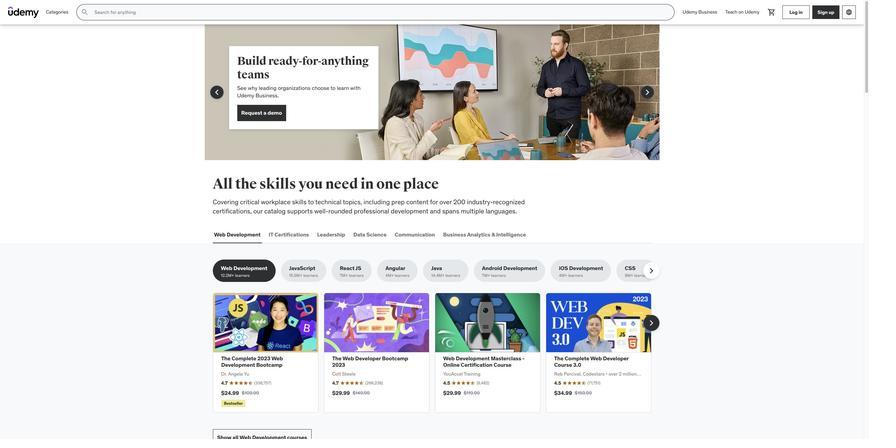 Task type: describe. For each thing, give the bounding box(es) containing it.
bootcamp inside the complete 2023 web development bootcamp
[[256, 362, 283, 368]]

submit search image
[[81, 8, 89, 16]]

learners inside angular 4m+ learners
[[395, 273, 410, 278]]

react js 7m+ learners
[[340, 265, 364, 278]]

web development button
[[213, 227, 262, 243]]

business analytics & intelligence button
[[442, 227, 527, 243]]

certification
[[461, 362, 493, 368]]

science
[[366, 231, 387, 238]]

7m+ for android development
[[482, 273, 490, 278]]

request a demo link
[[237, 105, 286, 121]]

web inside web development masterclass - online certification course
[[443, 355, 455, 362]]

a
[[263, 109, 266, 116]]

including
[[364, 198, 390, 206]]

the web developer bootcamp 2023
[[332, 355, 408, 368]]

development for ios development 4m+ learners
[[569, 265, 603, 272]]

web inside the web developer bootcamp 2023
[[343, 355, 354, 362]]

java
[[431, 265, 442, 272]]

to inside build ready-for-anything teams see why leading organizations choose to learn with udemy business.
[[331, 85, 336, 91]]

all
[[213, 176, 233, 193]]

need
[[325, 176, 358, 193]]

previous image
[[211, 87, 222, 98]]

spans
[[442, 207, 459, 215]]

teach on udemy
[[725, 9, 760, 15]]

development inside the complete 2023 web development bootcamp
[[221, 362, 255, 368]]

critical
[[240, 198, 259, 206]]

learners inside web development 12.2m+ learners
[[235, 273, 250, 278]]

-
[[523, 355, 525, 362]]

4m+ inside ios development 4m+ learners
[[559, 273, 567, 278]]

skills inside covering critical workplace skills to technical topics, including prep content for over 200 industry-recognized certifications, our catalog supports well-rounded professional development and spans multiple languages.
[[292, 198, 307, 206]]

css
[[625, 265, 636, 272]]

business analytics & intelligence
[[443, 231, 526, 238]]

200
[[453, 198, 466, 206]]

log in link
[[783, 5, 810, 19]]

0 vertical spatial skills
[[259, 176, 296, 193]]

js
[[356, 265, 361, 272]]

see
[[237, 85, 247, 91]]

place
[[403, 176, 439, 193]]

categories
[[46, 9, 68, 15]]

web inside web development 12.2m+ learners
[[221, 265, 232, 272]]

course inside web development masterclass - online certification course
[[494, 362, 512, 368]]

udemy business link
[[679, 4, 721, 20]]

workplace
[[261, 198, 291, 206]]

7m+ for react js
[[340, 273, 348, 278]]

choose a language image
[[846, 9, 853, 16]]

complete for development
[[232, 355, 256, 362]]

development for web development masterclass - online certification course
[[456, 355, 490, 362]]

learners inside css 9m+ learners
[[634, 273, 649, 278]]

1 horizontal spatial udemy
[[683, 9, 698, 15]]

ios
[[559, 265, 568, 272]]

angular
[[386, 265, 405, 272]]

the complete 2023 web development bootcamp
[[221, 355, 283, 368]]

java 14.4m+ learners
[[431, 265, 460, 278]]

log
[[790, 9, 798, 15]]

udemy image
[[8, 6, 39, 18]]

0 vertical spatial business
[[699, 9, 717, 15]]

udemy inside 'link'
[[745, 9, 760, 15]]

developer inside the web developer bootcamp 2023
[[355, 355, 381, 362]]

request
[[241, 109, 262, 116]]

you
[[299, 176, 323, 193]]

the complete 2023 web development bootcamp link
[[221, 355, 283, 368]]

development
[[391, 207, 428, 215]]

web development masterclass - online certification course
[[443, 355, 525, 368]]

complete for course
[[565, 355, 589, 362]]

web inside button
[[214, 231, 226, 238]]

react
[[340, 265, 355, 272]]

our
[[253, 207, 263, 215]]

the complete web developer course 3.0
[[554, 355, 629, 368]]

javascript 15.5m+ learners
[[289, 265, 318, 278]]

topic filters element
[[213, 260, 660, 282]]

with
[[350, 85, 361, 91]]

learners inside java 14.4m+ learners
[[446, 273, 460, 278]]

shopping cart with 0 items image
[[768, 8, 776, 16]]

bootcamp inside the web developer bootcamp 2023
[[382, 355, 408, 362]]

well-
[[314, 207, 328, 215]]

topics,
[[343, 198, 362, 206]]

learners inside javascript 15.5m+ learners
[[303, 273, 318, 278]]

learners inside react js 7m+ learners
[[349, 273, 364, 278]]

9m+
[[625, 273, 633, 278]]

android
[[482, 265, 502, 272]]

technical
[[315, 198, 342, 206]]

2023 inside the complete 2023 web development bootcamp
[[257, 355, 270, 362]]

languages.
[[486, 207, 517, 215]]

build
[[237, 54, 266, 68]]

next image
[[646, 318, 657, 329]]

web inside the complete 2023 web development bootcamp
[[271, 355, 283, 362]]

build ready-for-anything teams see why leading organizations choose to learn with udemy business.
[[237, 54, 369, 99]]

data science button
[[352, 227, 388, 243]]

rounded
[[328, 207, 352, 215]]

industry-
[[467, 198, 493, 206]]

udemy inside build ready-for-anything teams see why leading organizations choose to learn with udemy business.
[[237, 92, 254, 99]]

ios development 4m+ learners
[[559, 265, 603, 278]]

teams
[[237, 68, 270, 82]]

css 9m+ learners
[[625, 265, 649, 278]]

sign up
[[818, 9, 835, 15]]

anything
[[321, 54, 369, 68]]

why
[[248, 85, 257, 91]]

leadership button
[[316, 227, 347, 243]]



Task type: vqa. For each thing, say whether or not it's contained in the screenshot.
demo
yes



Task type: locate. For each thing, give the bounding box(es) containing it.
certifications,
[[213, 207, 252, 215]]

2 complete from the left
[[565, 355, 589, 362]]

0 vertical spatial carousel element
[[205, 24, 660, 177]]

7m+ inside react js 7m+ learners
[[340, 273, 348, 278]]

request a demo
[[241, 109, 282, 116]]

the inside the complete 2023 web development bootcamp
[[221, 355, 231, 362]]

udemy
[[683, 9, 698, 15], [745, 9, 760, 15], [237, 92, 254, 99]]

the inside the complete web developer course 3.0
[[554, 355, 564, 362]]

the for development
[[221, 355, 231, 362]]

0 horizontal spatial developer
[[355, 355, 381, 362]]

all the skills you need in one place
[[213, 176, 439, 193]]

0 horizontal spatial to
[[308, 198, 314, 206]]

1 vertical spatial in
[[361, 176, 374, 193]]

2 developer from the left
[[603, 355, 629, 362]]

teach on udemy link
[[721, 4, 764, 20]]

developer
[[355, 355, 381, 362], [603, 355, 629, 362]]

7m+ down react
[[340, 273, 348, 278]]

android development 7m+ learners
[[482, 265, 537, 278]]

professional
[[354, 207, 389, 215]]

0 horizontal spatial udemy
[[237, 92, 254, 99]]

it certifications button
[[267, 227, 310, 243]]

7m+ inside android development 7m+ learners
[[482, 273, 490, 278]]

analytics
[[467, 231, 491, 238]]

2 the from the left
[[332, 355, 342, 362]]

12.2m+
[[221, 273, 234, 278]]

7m+
[[340, 273, 348, 278], [482, 273, 490, 278]]

it certifications
[[269, 231, 309, 238]]

0 horizontal spatial 4m+
[[386, 273, 394, 278]]

leadership
[[317, 231, 345, 238]]

development inside web development 12.2m+ learners
[[234, 265, 267, 272]]

4m+ inside angular 4m+ learners
[[386, 273, 394, 278]]

2 4m+ from the left
[[559, 273, 567, 278]]

it
[[269, 231, 273, 238]]

developer inside the complete web developer course 3.0
[[603, 355, 629, 362]]

catalog
[[264, 207, 286, 215]]

7 learners from the left
[[568, 273, 583, 278]]

organizations
[[278, 85, 311, 91]]

next image inside the topic filters element
[[646, 266, 657, 276]]

1 complete from the left
[[232, 355, 256, 362]]

business left teach in the top right of the page
[[699, 9, 717, 15]]

business.
[[256, 92, 279, 99]]

7m+ down android
[[482, 273, 490, 278]]

6 learners from the left
[[491, 273, 506, 278]]

1 the from the left
[[221, 355, 231, 362]]

complete inside the complete web developer course 3.0
[[565, 355, 589, 362]]

carousel element
[[205, 24, 660, 177], [213, 293, 660, 413]]

demo
[[268, 109, 282, 116]]

2 horizontal spatial the
[[554, 355, 564, 362]]

0 vertical spatial next image
[[642, 87, 653, 98]]

certifications
[[275, 231, 309, 238]]

0 horizontal spatial course
[[494, 362, 512, 368]]

course
[[494, 362, 512, 368], [554, 362, 572, 368]]

sign
[[818, 9, 828, 15]]

course left '-'
[[494, 362, 512, 368]]

skills up workplace
[[259, 176, 296, 193]]

ready-
[[268, 54, 302, 68]]

over
[[440, 198, 452, 206]]

4m+ down ios
[[559, 273, 567, 278]]

development inside web development masterclass - online certification course
[[456, 355, 490, 362]]

course left 3.0
[[554, 362, 572, 368]]

prep
[[392, 198, 405, 206]]

0 horizontal spatial 7m+
[[340, 273, 348, 278]]

business inside button
[[443, 231, 466, 238]]

development inside android development 7m+ learners
[[503, 265, 537, 272]]

0 horizontal spatial the
[[221, 355, 231, 362]]

4m+ down angular
[[386, 273, 394, 278]]

1 7m+ from the left
[[340, 273, 348, 278]]

the
[[235, 176, 257, 193]]

communication
[[395, 231, 435, 238]]

and
[[430, 207, 441, 215]]

in inside log in link
[[799, 9, 803, 15]]

2023 inside the web developer bootcamp 2023
[[332, 362, 345, 368]]

0 horizontal spatial business
[[443, 231, 466, 238]]

carousel element containing the complete 2023 web development bootcamp
[[213, 293, 660, 413]]

for
[[430, 198, 438, 206]]

1 horizontal spatial to
[[331, 85, 336, 91]]

1 horizontal spatial 4m+
[[559, 273, 567, 278]]

to
[[331, 85, 336, 91], [308, 198, 314, 206]]

bootcamp
[[382, 355, 408, 362], [256, 362, 283, 368]]

1 horizontal spatial the
[[332, 355, 342, 362]]

next image
[[642, 87, 653, 98], [646, 266, 657, 276]]

1 vertical spatial skills
[[292, 198, 307, 206]]

1 horizontal spatial complete
[[565, 355, 589, 362]]

learners inside ios development 4m+ learners
[[568, 273, 583, 278]]

communication button
[[393, 227, 436, 243]]

to inside covering critical workplace skills to technical topics, including prep content for over 200 industry-recognized certifications, our catalog supports well-rounded professional development and spans multiple languages.
[[308, 198, 314, 206]]

the for course
[[554, 355, 564, 362]]

1 horizontal spatial developer
[[603, 355, 629, 362]]

development for web development
[[227, 231, 261, 238]]

1 horizontal spatial in
[[799, 9, 803, 15]]

in
[[799, 9, 803, 15], [361, 176, 374, 193]]

carousel element containing build ready-for-anything teams
[[205, 24, 660, 177]]

2 course from the left
[[554, 362, 572, 368]]

15.5m+
[[289, 273, 302, 278]]

leading
[[259, 85, 277, 91]]

web development
[[214, 231, 261, 238]]

teach
[[725, 9, 738, 15]]

log in
[[790, 9, 803, 15]]

3 learners from the left
[[349, 273, 364, 278]]

3 the from the left
[[554, 355, 564, 362]]

covering
[[213, 198, 239, 206]]

development inside web development button
[[227, 231, 261, 238]]

online
[[443, 362, 460, 368]]

skills
[[259, 176, 296, 193], [292, 198, 307, 206]]

1 vertical spatial to
[[308, 198, 314, 206]]

Search for anything text field
[[93, 6, 666, 18]]

multiple
[[461, 207, 484, 215]]

web inside the complete web developer course 3.0
[[591, 355, 602, 362]]

8 learners from the left
[[634, 273, 649, 278]]

1 horizontal spatial 7m+
[[482, 273, 490, 278]]

14.4m+
[[431, 273, 445, 278]]

0 vertical spatial to
[[331, 85, 336, 91]]

4m+
[[386, 273, 394, 278], [559, 273, 567, 278]]

business down spans
[[443, 231, 466, 238]]

categories button
[[42, 4, 72, 20]]

javascript
[[289, 265, 315, 272]]

2 7m+ from the left
[[482, 273, 490, 278]]

1 horizontal spatial course
[[554, 362, 572, 368]]

development for web development 12.2m+ learners
[[234, 265, 267, 272]]

up
[[829, 9, 835, 15]]

learners inside android development 7m+ learners
[[491, 273, 506, 278]]

0 horizontal spatial in
[[361, 176, 374, 193]]

to up supports
[[308, 198, 314, 206]]

4 learners from the left
[[395, 273, 410, 278]]

sign up link
[[813, 5, 840, 19]]

learners
[[235, 273, 250, 278], [303, 273, 318, 278], [349, 273, 364, 278], [395, 273, 410, 278], [446, 273, 460, 278], [491, 273, 506, 278], [568, 273, 583, 278], [634, 273, 649, 278]]

0 vertical spatial in
[[799, 9, 803, 15]]

1 learners from the left
[[235, 273, 250, 278]]

intelligence
[[496, 231, 526, 238]]

course inside the complete web developer course 3.0
[[554, 362, 572, 368]]

complete
[[232, 355, 256, 362], [565, 355, 589, 362]]

data
[[353, 231, 365, 238]]

learn
[[337, 85, 349, 91]]

for-
[[302, 54, 321, 68]]

development for android development 7m+ learners
[[503, 265, 537, 272]]

on
[[739, 9, 744, 15]]

the inside the web developer bootcamp 2023
[[332, 355, 342, 362]]

development
[[227, 231, 261, 238], [234, 265, 267, 272], [503, 265, 537, 272], [569, 265, 603, 272], [456, 355, 490, 362], [221, 362, 255, 368]]

recognized
[[493, 198, 525, 206]]

the for 2023
[[332, 355, 342, 362]]

1 horizontal spatial business
[[699, 9, 717, 15]]

2 learners from the left
[[303, 273, 318, 278]]

1 4m+ from the left
[[386, 273, 394, 278]]

1 developer from the left
[[355, 355, 381, 362]]

in up including
[[361, 176, 374, 193]]

3.0
[[573, 362, 581, 368]]

0 horizontal spatial complete
[[232, 355, 256, 362]]

2 horizontal spatial udemy
[[745, 9, 760, 15]]

angular 4m+ learners
[[386, 265, 410, 278]]

in right log
[[799, 9, 803, 15]]

1 vertical spatial carousel element
[[213, 293, 660, 413]]

0 horizontal spatial 2023
[[257, 355, 270, 362]]

to left learn
[[331, 85, 336, 91]]

1 vertical spatial next image
[[646, 266, 657, 276]]

content
[[406, 198, 429, 206]]

supports
[[287, 207, 313, 215]]

choose
[[312, 85, 329, 91]]

1 horizontal spatial bootcamp
[[382, 355, 408, 362]]

complete inside the complete 2023 web development bootcamp
[[232, 355, 256, 362]]

1 vertical spatial business
[[443, 231, 466, 238]]

business
[[699, 9, 717, 15], [443, 231, 466, 238]]

1 horizontal spatial 2023
[[332, 362, 345, 368]]

skills up supports
[[292, 198, 307, 206]]

web development 12.2m+ learners
[[221, 265, 267, 278]]

development inside ios development 4m+ learners
[[569, 265, 603, 272]]

1 course from the left
[[494, 362, 512, 368]]

the complete web developer course 3.0 link
[[554, 355, 629, 368]]

5 learners from the left
[[446, 273, 460, 278]]

data science
[[353, 231, 387, 238]]

0 horizontal spatial bootcamp
[[256, 362, 283, 368]]



